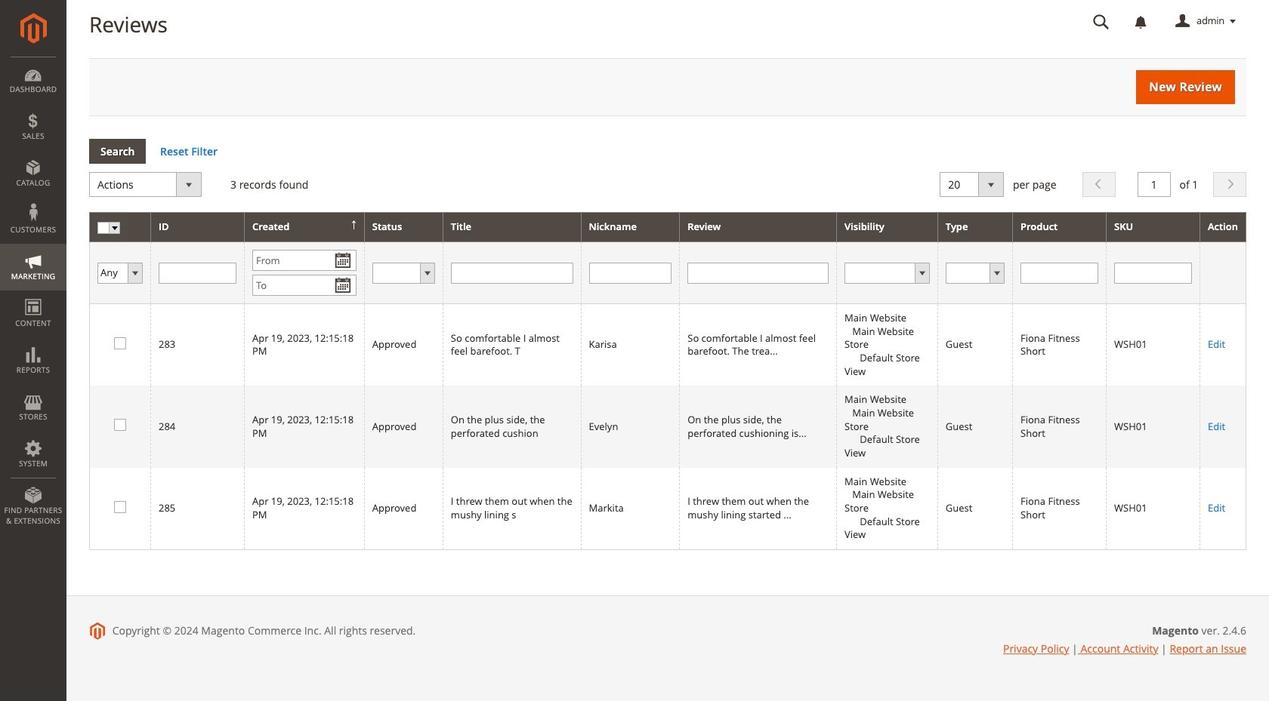 Task type: describe. For each thing, give the bounding box(es) containing it.
To text field
[[252, 275, 356, 296]]

magento admin panel image
[[20, 13, 46, 44]]



Task type: locate. For each thing, give the bounding box(es) containing it.
menu bar
[[0, 57, 66, 534]]

None text field
[[1138, 173, 1171, 198], [159, 263, 236, 284], [589, 263, 672, 284], [688, 263, 829, 284], [1021, 263, 1099, 284], [1138, 173, 1171, 198], [159, 263, 236, 284], [589, 263, 672, 284], [688, 263, 829, 284], [1021, 263, 1099, 284]]

From text field
[[252, 250, 356, 271]]

None checkbox
[[114, 338, 124, 348], [114, 420, 124, 429], [114, 501, 124, 511], [114, 338, 124, 348], [114, 420, 124, 429], [114, 501, 124, 511]]

None text field
[[1083, 8, 1121, 35], [451, 263, 573, 284], [1114, 263, 1192, 284], [1083, 8, 1121, 35], [451, 263, 573, 284], [1114, 263, 1192, 284]]



